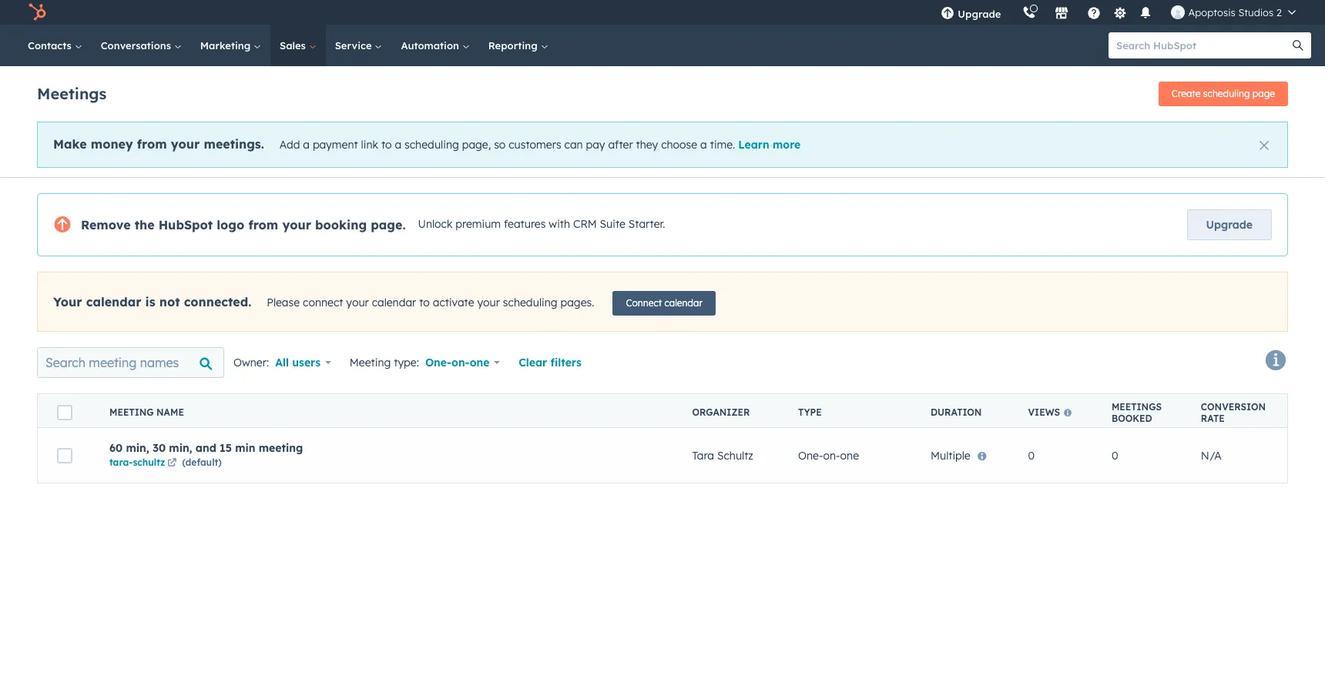 Task type: locate. For each thing, give the bounding box(es) containing it.
scheduling left 'pages.'
[[503, 296, 558, 310]]

payment
[[313, 138, 358, 152]]

choose
[[661, 138, 698, 152]]

meetings booked
[[1112, 401, 1162, 424]]

your left meetings.
[[171, 136, 200, 152]]

from right logo on the left top of page
[[248, 217, 278, 233]]

0 vertical spatial scheduling
[[1204, 88, 1251, 99]]

owner:
[[234, 356, 269, 370]]

meeting left name
[[109, 407, 154, 419]]

close image
[[1260, 141, 1269, 150]]

service link
[[326, 25, 392, 66]]

Search meeting names search field
[[37, 348, 224, 378]]

0
[[1029, 449, 1035, 463], [1112, 449, 1119, 463]]

your left the booking
[[282, 217, 311, 233]]

clear
[[519, 356, 547, 370]]

conversion
[[1202, 401, 1266, 413]]

1 vertical spatial meetings
[[1112, 401, 1162, 413]]

1 horizontal spatial one-on-one
[[799, 449, 859, 463]]

meetings banner
[[37, 77, 1289, 106]]

0 horizontal spatial to
[[381, 138, 392, 152]]

notifications image
[[1140, 7, 1153, 21]]

0 horizontal spatial 0
[[1029, 449, 1035, 463]]

conversations
[[101, 39, 174, 52]]

1 vertical spatial from
[[248, 217, 278, 233]]

one-on-one right 'type:'
[[425, 356, 490, 370]]

your right connect
[[346, 296, 369, 310]]

1 horizontal spatial min,
[[169, 441, 192, 455]]

link opens in a new window image inside "tara-schultz" link
[[167, 459, 177, 468]]

1 vertical spatial to
[[419, 296, 430, 310]]

filters
[[551, 356, 582, 370]]

to left activate
[[419, 296, 430, 310]]

0 vertical spatial meeting
[[350, 356, 391, 370]]

0 horizontal spatial scheduling
[[405, 138, 459, 152]]

1 vertical spatial meeting
[[109, 407, 154, 419]]

meeting type:
[[350, 356, 419, 370]]

1 vertical spatial scheduling
[[405, 138, 459, 152]]

min, right the 30
[[169, 441, 192, 455]]

your calendar is not connected.
[[53, 294, 251, 310]]

after
[[608, 138, 633, 152]]

money
[[91, 136, 133, 152]]

0 vertical spatial meetings
[[37, 84, 107, 103]]

1 horizontal spatial one
[[841, 449, 859, 463]]

page.
[[371, 217, 406, 233]]

meeting name
[[109, 407, 184, 419]]

one
[[470, 356, 490, 370], [841, 449, 859, 463]]

one- down type
[[799, 449, 824, 463]]

1 horizontal spatial a
[[395, 138, 402, 152]]

not
[[159, 294, 180, 310]]

the
[[135, 217, 155, 233]]

link opens in a new window image
[[167, 457, 177, 471], [167, 459, 177, 468]]

0 horizontal spatial on-
[[452, 356, 470, 370]]

meeting left 'type:'
[[350, 356, 391, 370]]

create scheduling page button
[[1159, 82, 1289, 106]]

scheduling left page on the right of page
[[1204, 88, 1251, 99]]

page,
[[462, 138, 491, 152]]

0 horizontal spatial min,
[[126, 441, 149, 455]]

2 0 from the left
[[1112, 449, 1119, 463]]

to right link
[[381, 138, 392, 152]]

calendar inside 'button'
[[665, 298, 703, 309]]

your inside alert
[[171, 136, 200, 152]]

tara schultz
[[693, 449, 754, 463]]

a left time.
[[701, 138, 707, 152]]

meetings for meetings booked
[[1112, 401, 1162, 413]]

type:
[[394, 356, 419, 370]]

1 horizontal spatial scheduling
[[503, 296, 558, 310]]

your
[[171, 136, 200, 152], [282, 217, 311, 233], [346, 296, 369, 310], [478, 296, 500, 310]]

tara-schultz
[[109, 457, 165, 468]]

meetings inside meetings banner
[[37, 84, 107, 103]]

on-
[[452, 356, 470, 370], [824, 449, 841, 463]]

2 a from the left
[[395, 138, 402, 152]]

one- inside popup button
[[425, 356, 452, 370]]

menu item
[[1012, 0, 1015, 25]]

calendar
[[86, 294, 141, 310], [372, 296, 416, 310], [665, 298, 703, 309]]

0 horizontal spatial upgrade
[[958, 8, 1002, 20]]

1 horizontal spatial upgrade
[[1207, 218, 1253, 232]]

0 vertical spatial to
[[381, 138, 392, 152]]

calendar for your
[[86, 294, 141, 310]]

0 vertical spatial from
[[137, 136, 167, 152]]

conversations link
[[92, 25, 191, 66]]

with
[[549, 218, 570, 231]]

help image
[[1088, 7, 1102, 21]]

apoptosis
[[1189, 6, 1236, 18]]

2 horizontal spatial calendar
[[665, 298, 703, 309]]

pay
[[586, 138, 605, 152]]

marketplaces image
[[1056, 7, 1069, 21]]

on- inside popup button
[[452, 356, 470, 370]]

0 horizontal spatial one-
[[425, 356, 452, 370]]

clear filters
[[519, 356, 582, 370]]

1 vertical spatial one
[[841, 449, 859, 463]]

clear filters button
[[519, 354, 582, 372]]

30
[[153, 441, 166, 455]]

calling icon button
[[1017, 2, 1043, 22]]

link
[[361, 138, 378, 152]]

meeting
[[350, 356, 391, 370], [109, 407, 154, 419]]

learn more link
[[739, 138, 801, 152]]

meeting
[[259, 441, 303, 455]]

0 horizontal spatial a
[[303, 138, 310, 152]]

0 horizontal spatial one
[[470, 356, 490, 370]]

one-on-one
[[425, 356, 490, 370], [799, 449, 859, 463]]

apoptosis studios 2 button
[[1163, 0, 1306, 25]]

to inside make money from your meetings. alert
[[381, 138, 392, 152]]

0 vertical spatial one
[[470, 356, 490, 370]]

meeting for meeting name
[[109, 407, 154, 419]]

min, up tara-schultz
[[126, 441, 149, 455]]

calendar left activate
[[372, 296, 416, 310]]

0 down views on the bottom right of page
[[1029, 449, 1035, 463]]

from right money
[[137, 136, 167, 152]]

page section element
[[0, 66, 1326, 177]]

1 min, from the left
[[126, 441, 149, 455]]

0 horizontal spatial one-on-one
[[425, 356, 490, 370]]

scheduling left page,
[[405, 138, 459, 152]]

sales
[[280, 39, 309, 52]]

2 link opens in a new window image from the top
[[167, 459, 177, 468]]

to
[[381, 138, 392, 152], [419, 296, 430, 310]]

connected.
[[184, 294, 251, 310]]

add
[[280, 138, 300, 152]]

1 0 from the left
[[1029, 449, 1035, 463]]

a right link
[[395, 138, 402, 152]]

0 vertical spatial one-on-one
[[425, 356, 490, 370]]

0 horizontal spatial meetings
[[37, 84, 107, 103]]

marketing
[[200, 39, 254, 52]]

conversion rate
[[1202, 401, 1266, 424]]

they
[[636, 138, 658, 152]]

0 down booked
[[1112, 449, 1119, 463]]

0 vertical spatial on-
[[452, 356, 470, 370]]

marketing link
[[191, 25, 271, 66]]

to for link
[[381, 138, 392, 152]]

to for calendar
[[419, 296, 430, 310]]

scheduling
[[1204, 88, 1251, 99], [405, 138, 459, 152], [503, 296, 558, 310]]

1 horizontal spatial one-
[[799, 449, 824, 463]]

make money from your meetings.
[[53, 136, 264, 152]]

calendar right 'connect'
[[665, 298, 703, 309]]

0 horizontal spatial meeting
[[109, 407, 154, 419]]

starter.
[[629, 218, 666, 231]]

help button
[[1082, 0, 1108, 25]]

meetings.
[[204, 136, 264, 152]]

menu
[[931, 0, 1307, 25]]

connect
[[626, 298, 662, 309]]

1 horizontal spatial 0
[[1112, 449, 1119, 463]]

one-on-one down type
[[799, 449, 859, 463]]

1 vertical spatial one-
[[799, 449, 824, 463]]

1 vertical spatial on-
[[824, 449, 841, 463]]

1 horizontal spatial to
[[419, 296, 430, 310]]

one- right 'type:'
[[425, 356, 452, 370]]

create
[[1172, 88, 1201, 99]]

from
[[137, 136, 167, 152], [248, 217, 278, 233]]

0 vertical spatial upgrade
[[958, 8, 1002, 20]]

1 horizontal spatial meetings
[[1112, 401, 1162, 413]]

schultz
[[133, 457, 165, 468]]

2
[[1277, 6, 1283, 18]]

60 min, 30 min, and 15 min meeting
[[109, 441, 303, 455]]

0 vertical spatial one-
[[425, 356, 452, 370]]

calendar left is
[[86, 294, 141, 310]]

connect
[[303, 296, 343, 310]]

min,
[[126, 441, 149, 455], [169, 441, 192, 455]]

organizer
[[693, 407, 750, 419]]

all users
[[275, 356, 321, 370]]

2 min, from the left
[[169, 441, 192, 455]]

menu containing apoptosis studios 2
[[931, 0, 1307, 25]]

meetings
[[37, 84, 107, 103], [1112, 401, 1162, 413]]

2 horizontal spatial scheduling
[[1204, 88, 1251, 99]]

a right add
[[303, 138, 310, 152]]

1 horizontal spatial meeting
[[350, 356, 391, 370]]

unlock premium features with crm suite starter.
[[418, 218, 666, 231]]

1 horizontal spatial calendar
[[372, 296, 416, 310]]

2 horizontal spatial a
[[701, 138, 707, 152]]

scheduling inside make money from your meetings. alert
[[405, 138, 459, 152]]

0 horizontal spatial calendar
[[86, 294, 141, 310]]

a
[[303, 138, 310, 152], [395, 138, 402, 152], [701, 138, 707, 152]]

0 horizontal spatial from
[[137, 136, 167, 152]]

(default) button
[[182, 455, 222, 470]]



Task type: vqa. For each thing, say whether or not it's contained in the screenshot.
VHS
no



Task type: describe. For each thing, give the bounding box(es) containing it.
tara schultz image
[[1172, 5, 1186, 19]]

customers
[[509, 138, 562, 152]]

can
[[565, 138, 583, 152]]

connect calendar
[[626, 298, 703, 309]]

all
[[275, 356, 289, 370]]

more
[[773, 138, 801, 152]]

meetings for meetings
[[37, 84, 107, 103]]

rate
[[1202, 413, 1225, 424]]

suite
[[600, 218, 626, 231]]

reporting
[[488, 39, 541, 52]]

meeting for meeting type:
[[350, 356, 391, 370]]

search image
[[1293, 40, 1304, 51]]

multiple
[[931, 449, 971, 463]]

learn
[[739, 138, 770, 152]]

one-on-one inside popup button
[[425, 356, 490, 370]]

15
[[220, 441, 232, 455]]

please connect your calendar to activate your scheduling pages.
[[267, 296, 595, 310]]

connect calendar button
[[613, 291, 716, 316]]

3 a from the left
[[701, 138, 707, 152]]

hubspot image
[[28, 3, 46, 22]]

search button
[[1286, 32, 1312, 59]]

settings image
[[1114, 7, 1128, 20]]

(default)
[[182, 457, 222, 468]]

one inside popup button
[[470, 356, 490, 370]]

unlock
[[418, 218, 453, 231]]

1 horizontal spatial on-
[[824, 449, 841, 463]]

hubspot
[[159, 217, 213, 233]]

make money from your meetings. alert
[[37, 122, 1289, 168]]

60
[[109, 441, 123, 455]]

tara
[[693, 449, 715, 463]]

add a payment link to a scheduling page, so customers can pay after they choose a time. learn more
[[280, 138, 801, 152]]

service
[[335, 39, 375, 52]]

tara-schultz link
[[109, 457, 179, 471]]

time.
[[710, 138, 736, 152]]

calling icon image
[[1023, 6, 1037, 20]]

1 link opens in a new window image from the top
[[167, 457, 177, 471]]

page
[[1253, 88, 1276, 99]]

1 vertical spatial one-on-one
[[799, 449, 859, 463]]

2 vertical spatial scheduling
[[503, 296, 558, 310]]

1 horizontal spatial from
[[248, 217, 278, 233]]

hubspot link
[[18, 3, 58, 22]]

marketplaces button
[[1046, 0, 1079, 25]]

apoptosis studios 2
[[1189, 6, 1283, 18]]

pages.
[[561, 296, 595, 310]]

type
[[799, 407, 822, 419]]

booked
[[1112, 413, 1153, 424]]

1 vertical spatial upgrade
[[1207, 218, 1253, 232]]

upgrade image
[[941, 7, 955, 21]]

contacts link
[[18, 25, 92, 66]]

duration
[[931, 407, 982, 419]]

settings link
[[1111, 4, 1130, 20]]

create scheduling page
[[1172, 88, 1276, 99]]

n/a
[[1202, 449, 1222, 463]]

1 a from the left
[[303, 138, 310, 152]]

automation link
[[392, 25, 479, 66]]

all users button
[[275, 352, 331, 374]]

crm
[[573, 218, 597, 231]]

min
[[235, 441, 255, 455]]

make
[[53, 136, 87, 152]]

calendar for connect
[[665, 298, 703, 309]]

one-on-one button
[[425, 352, 500, 374]]

sales link
[[271, 25, 326, 66]]

features
[[504, 218, 546, 231]]

please
[[267, 296, 300, 310]]

activate
[[433, 296, 474, 310]]

your right activate
[[478, 296, 500, 310]]

studios
[[1239, 6, 1274, 18]]

users
[[292, 356, 321, 370]]

your
[[53, 294, 82, 310]]

logo
[[217, 217, 245, 233]]

scheduling inside button
[[1204, 88, 1251, 99]]

schultz
[[718, 449, 754, 463]]

premium
[[456, 218, 501, 231]]

name
[[156, 407, 184, 419]]

automation
[[401, 39, 462, 52]]

Search HubSpot search field
[[1109, 32, 1298, 59]]

is
[[145, 294, 155, 310]]

booking
[[315, 217, 367, 233]]

remove
[[81, 217, 131, 233]]

views
[[1029, 407, 1061, 419]]

upgrade inside menu
[[958, 8, 1002, 20]]

from inside make money from your meetings. alert
[[137, 136, 167, 152]]

upgrade link
[[1187, 210, 1273, 240]]



